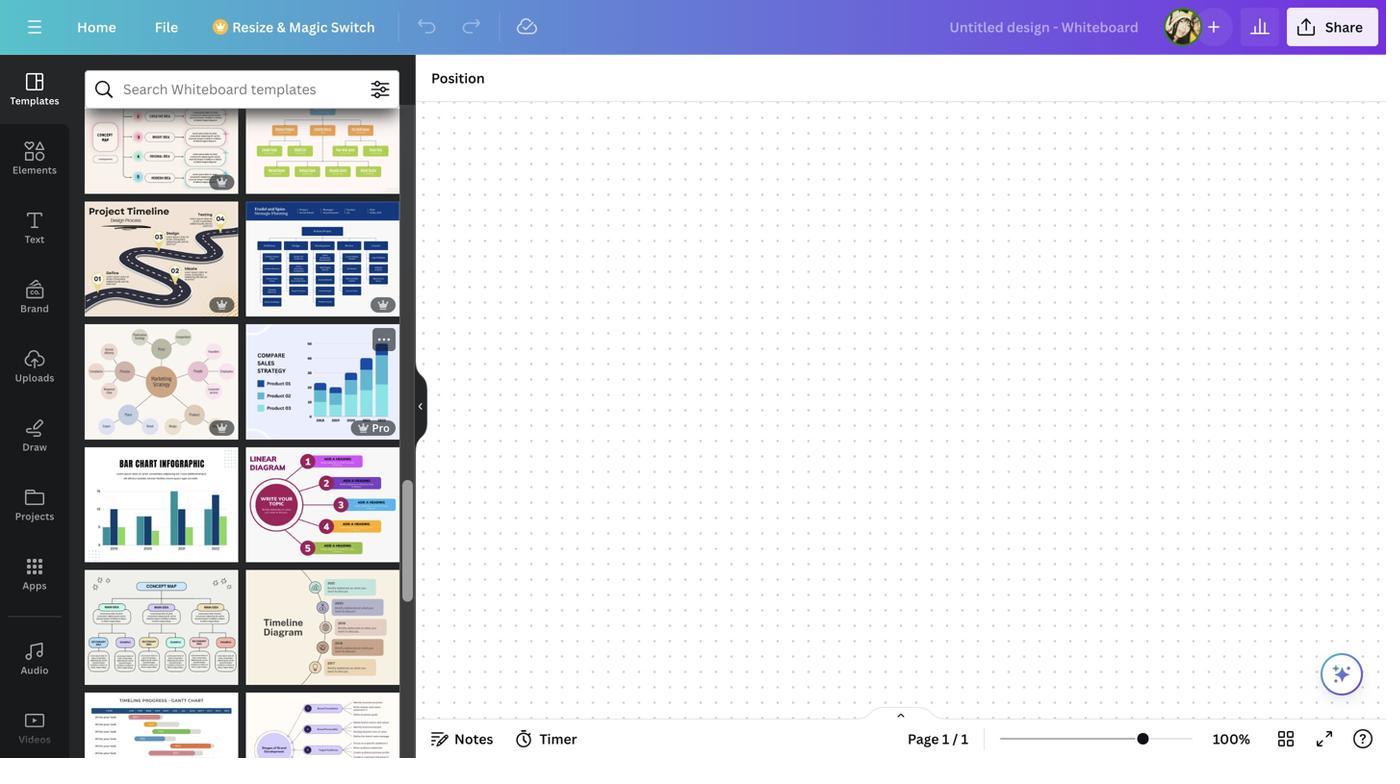 Task type: describe. For each thing, give the bounding box(es) containing it.
canva assistant image
[[1331, 664, 1354, 687]]

home link
[[62, 8, 132, 46]]

purple modern mind map and process flow graph group
[[246, 682, 400, 759]]

blue light minimalist timeline progress gantt graph image
[[85, 693, 238, 759]]

/
[[953, 730, 959, 749]]

resize & magic switch
[[232, 18, 375, 36]]

text
[[25, 233, 45, 246]]

elements
[[12, 164, 57, 177]]

2 1 from the left
[[962, 730, 969, 749]]

Design title text field
[[935, 8, 1157, 46]]

timer button
[[509, 724, 585, 755]]

100%
[[1214, 730, 1251, 749]]

purple and green minimalist color blocks concept map chart image
[[85, 570, 238, 686]]

hide image
[[415, 361, 428, 453]]

share button
[[1288, 8, 1379, 46]]

draw
[[22, 441, 47, 454]]

projects
[[15, 510, 54, 523]]

elements button
[[0, 124, 69, 194]]

navy blue corporate work breakdown structure presentation image
[[246, 202, 400, 317]]

uploads
[[15, 372, 54, 385]]

blue light minimalist timeline progress gantt graph group
[[85, 682, 238, 759]]

blue modern line bar chart graph image
[[246, 325, 400, 440]]

white & green modern bar chart graph image
[[85, 448, 238, 563]]

file
[[155, 18, 178, 36]]

&
[[277, 18, 286, 36]]

page 1 / 1
[[908, 730, 969, 749]]

resize & magic switch button
[[201, 8, 391, 46]]

colorful minimalist linear steps circular diagram image
[[246, 448, 400, 563]]

switch
[[331, 18, 375, 36]]

templates button
[[0, 55, 69, 124]]

concept map marketing strategy graph image
[[85, 325, 238, 440]]

beige company organizational chart graph group
[[246, 79, 400, 194]]

apps
[[23, 580, 47, 593]]

beige minimalist timeline diagram graph group
[[246, 559, 400, 686]]

show pages image
[[855, 707, 948, 722]]

cream and black modern project timeline design process graph image
[[85, 202, 238, 317]]

projects button
[[0, 471, 69, 540]]

videos
[[19, 734, 51, 747]]

share
[[1326, 18, 1364, 36]]

Search Whiteboard templates search field
[[123, 71, 361, 108]]

beige minimalist timeline diagram graph image
[[246, 570, 400, 686]]

home
[[77, 18, 116, 36]]

timer
[[540, 730, 577, 749]]

purple modern mind map and process flow graph image
[[246, 693, 400, 759]]



Task type: locate. For each thing, give the bounding box(es) containing it.
notes
[[455, 730, 494, 749]]

magic
[[289, 18, 328, 36]]

position
[[431, 69, 485, 87]]

1 1 from the left
[[943, 730, 950, 749]]

page
[[908, 730, 939, 749]]

resize
[[232, 18, 274, 36]]

1
[[943, 730, 950, 749], [962, 730, 969, 749]]

draw button
[[0, 402, 69, 471]]

0 horizontal spatial 1
[[943, 730, 950, 749]]

purple and green minimalist color blocks concept map chart group
[[85, 559, 238, 686]]

side panel tab list
[[0, 55, 69, 759]]

main menu bar
[[0, 0, 1387, 55]]

position button
[[424, 63, 493, 93]]

pro
[[372, 421, 390, 435]]

audio button
[[0, 625, 69, 694]]

file button
[[139, 8, 194, 46]]

1 right /
[[962, 730, 969, 749]]

pink gradient concept map chart image
[[85, 79, 238, 194]]

1 horizontal spatial 1
[[962, 730, 969, 749]]

text button
[[0, 194, 69, 263]]

brand
[[20, 302, 49, 315]]

apps button
[[0, 540, 69, 610]]

1 left /
[[943, 730, 950, 749]]

pink gradient concept map chart group
[[85, 79, 238, 194]]

cream and black modern project timeline design process graph group
[[85, 190, 238, 317]]

uploads button
[[0, 332, 69, 402]]

brand button
[[0, 263, 69, 332]]

beige company organizational chart graph image
[[246, 79, 400, 194]]

100% button
[[1201, 724, 1264, 755]]

concept map marketing strategy graph group
[[85, 313, 238, 440]]

templates
[[10, 94, 59, 107]]

colorful minimalist linear steps circular diagram group
[[246, 436, 400, 563]]

videos button
[[0, 694, 69, 759]]

notes button
[[424, 724, 501, 755]]

audio
[[21, 665, 49, 678]]

white & green modern bar chart graph group
[[85, 436, 238, 563]]

navy blue corporate work breakdown structure presentation group
[[246, 190, 400, 317]]

blue modern line bar chart graph group
[[246, 325, 400, 440]]



Task type: vqa. For each thing, say whether or not it's contained in the screenshot.
Beige Minimalist Timeline Diagram Graph group
yes



